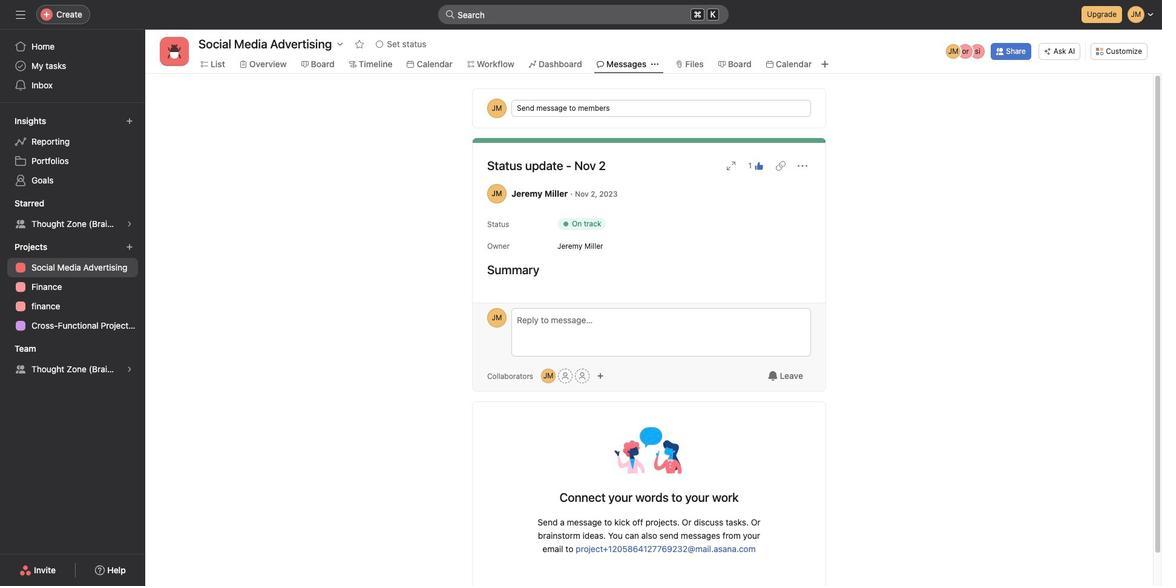 Task type: describe. For each thing, give the bounding box(es) containing it.
tab actions image
[[652, 61, 659, 68]]

teams element
[[0, 338, 145, 382]]

new project or portfolio image
[[126, 243, 133, 251]]

add to starred image
[[355, 39, 365, 49]]

starred element
[[0, 193, 145, 236]]

Search tasks, projects, and more text field
[[439, 5, 729, 24]]

more actions image
[[798, 161, 808, 171]]

0 horizontal spatial add or remove collaborators image
[[542, 369, 556, 383]]

insights element
[[0, 110, 145, 193]]

prominent image
[[446, 10, 455, 19]]

open user profile image
[[488, 308, 507, 328]]



Task type: vqa. For each thing, say whether or not it's contained in the screenshot.
"TAB ACTIONS" Image
yes



Task type: locate. For each thing, give the bounding box(es) containing it.
2 see details, thought zone (brainstorm space) image from the top
[[126, 366, 133, 373]]

1 like. you liked this task image
[[755, 161, 764, 171]]

None field
[[439, 5, 729, 24]]

1 vertical spatial see details, thought zone (brainstorm space) image
[[126, 366, 133, 373]]

projects element
[[0, 236, 145, 338]]

see details, thought zone (brainstorm space) image inside teams element
[[126, 366, 133, 373]]

global element
[[0, 30, 145, 102]]

copy link image
[[777, 161, 786, 171]]

1 horizontal spatial add or remove collaborators image
[[597, 373, 605, 380]]

1 see details, thought zone (brainstorm space) image from the top
[[126, 220, 133, 228]]

hide sidebar image
[[16, 10, 25, 19]]

full screen image
[[727, 161, 737, 171]]

new insights image
[[126, 118, 133, 125]]

0 vertical spatial see details, thought zone (brainstorm space) image
[[126, 220, 133, 228]]

see details, thought zone (brainstorm space) image for teams element
[[126, 366, 133, 373]]

see details, thought zone (brainstorm space) image
[[126, 220, 133, 228], [126, 366, 133, 373]]

bug image
[[167, 44, 182, 59]]

add tab image
[[821, 59, 831, 69]]

see details, thought zone (brainstorm space) image inside starred element
[[126, 220, 133, 228]]

see details, thought zone (brainstorm space) image for starred element on the left of the page
[[126, 220, 133, 228]]

add or remove collaborators image
[[542, 369, 556, 383], [597, 373, 605, 380]]



